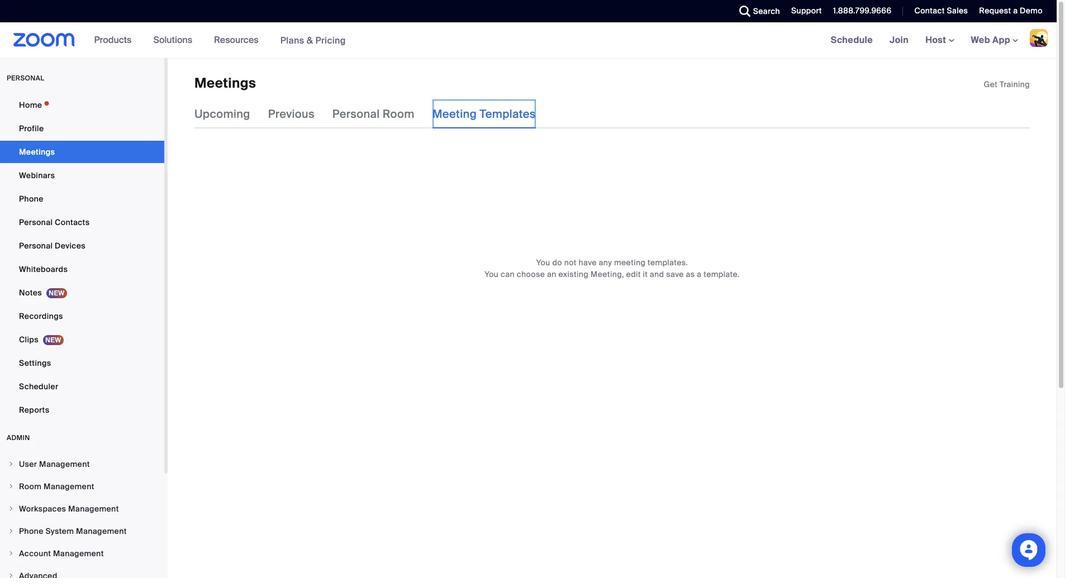 Task type: vqa. For each thing, say whether or not it's contained in the screenshot.
Scheduler
yes



Task type: describe. For each thing, give the bounding box(es) containing it.
search button
[[731, 0, 783, 22]]

web
[[971, 34, 991, 46]]

room management
[[19, 482, 94, 492]]

request a demo
[[980, 6, 1043, 16]]

templates.
[[648, 258, 688, 268]]

meetings link
[[0, 141, 164, 163]]

webinars link
[[0, 164, 164, 187]]

personal
[[7, 74, 44, 83]]

meeting
[[614, 258, 646, 268]]

any
[[599, 258, 612, 268]]

tabs of meeting tab list
[[195, 100, 554, 129]]

user management
[[19, 459, 90, 470]]

management for user management
[[39, 459, 90, 470]]

user
[[19, 459, 37, 470]]

user management menu item
[[0, 454, 164, 475]]

an
[[547, 270, 557, 280]]

1.888.799.9666
[[833, 6, 892, 16]]

scheduler link
[[0, 376, 164, 398]]

recordings
[[19, 311, 63, 321]]

room inside tabs of meeting tab list
[[383, 107, 415, 122]]

template.
[[704, 270, 740, 280]]

right image for user management
[[8, 461, 15, 468]]

solutions button
[[153, 22, 197, 58]]

personal for personal contacts
[[19, 217, 53, 228]]

a inside you do not have any meeting templates. you can choose an existing meeting, edit it and save as a template.
[[697, 270, 702, 280]]

notes
[[19, 288, 42, 298]]

products button
[[94, 22, 137, 58]]

right image inside room management menu item
[[8, 484, 15, 490]]

meetings inside personal menu "menu"
[[19, 147, 55, 157]]

phone link
[[0, 188, 164, 210]]

profile
[[19, 124, 44, 134]]

system
[[46, 527, 74, 537]]

management for workspaces management
[[68, 504, 119, 514]]

1 horizontal spatial a
[[1014, 6, 1018, 16]]

support
[[792, 6, 822, 16]]

workspaces
[[19, 504, 66, 514]]

whiteboards
[[19, 264, 68, 274]]

join
[[890, 34, 909, 46]]

0 horizontal spatial you
[[485, 270, 499, 280]]

as
[[686, 270, 695, 280]]

plans & pricing
[[280, 34, 346, 46]]

contact
[[915, 6, 945, 16]]

personal for personal room
[[333, 107, 380, 122]]

reports link
[[0, 399, 164, 421]]

you do not have any meeting templates. you can choose an existing meeting, edit it and save as a template.
[[485, 258, 740, 280]]

products
[[94, 34, 132, 46]]

admin menu menu
[[0, 454, 164, 579]]

recordings link
[[0, 305, 164, 328]]

room management menu item
[[0, 476, 164, 497]]

right image for account management
[[8, 551, 15, 557]]

account management menu item
[[0, 543, 164, 565]]

contact sales
[[915, 6, 968, 16]]

get
[[984, 79, 998, 89]]

right image for phone system management
[[8, 528, 15, 535]]

devices
[[55, 241, 86, 251]]

web app button
[[971, 34, 1018, 46]]

&
[[307, 34, 313, 46]]

join link
[[882, 22, 917, 58]]

and
[[650, 270, 664, 280]]

zoom logo image
[[13, 33, 75, 47]]

account management
[[19, 549, 104, 559]]

choose
[[517, 270, 545, 280]]

home link
[[0, 94, 164, 116]]



Task type: locate. For each thing, give the bounding box(es) containing it.
workspaces management
[[19, 504, 119, 514]]

banner containing products
[[0, 22, 1057, 59]]

personal inside tabs of meeting tab list
[[333, 107, 380, 122]]

1 vertical spatial meetings
[[19, 147, 55, 157]]

you
[[536, 258, 550, 268], [485, 270, 499, 280]]

pricing
[[316, 34, 346, 46]]

1 right image from the top
[[8, 461, 15, 468]]

a right as
[[697, 270, 702, 280]]

contact sales link
[[906, 0, 971, 22], [915, 6, 968, 16]]

right image left the workspaces
[[8, 506, 15, 513]]

profile link
[[0, 117, 164, 140]]

host button
[[926, 34, 954, 46]]

personal for personal devices
[[19, 241, 53, 251]]

phone system management menu item
[[0, 521, 164, 542]]

request a demo link
[[971, 0, 1057, 22], [980, 6, 1043, 16]]

1 vertical spatial room
[[19, 482, 42, 492]]

management for room management
[[44, 482, 94, 492]]

1 vertical spatial phone
[[19, 527, 43, 537]]

have
[[579, 258, 597, 268]]

phone system management
[[19, 527, 127, 537]]

2 phone from the top
[[19, 527, 43, 537]]

meetings up "upcoming"
[[195, 74, 256, 92]]

right image inside user management "menu item"
[[8, 461, 15, 468]]

1 vertical spatial personal
[[19, 217, 53, 228]]

2 right image from the top
[[8, 506, 15, 513]]

personal menu menu
[[0, 94, 164, 423]]

personal contacts
[[19, 217, 90, 228]]

right image
[[8, 484, 15, 490], [8, 573, 15, 579]]

1 phone from the top
[[19, 194, 43, 204]]

admin
[[7, 434, 30, 443]]

management inside workspaces management menu item
[[68, 504, 119, 514]]

whiteboards link
[[0, 258, 164, 281]]

1 horizontal spatial meetings
[[195, 74, 256, 92]]

profile picture image
[[1030, 29, 1048, 47]]

not
[[564, 258, 577, 268]]

webinars
[[19, 170, 55, 181]]

reports
[[19, 405, 49, 415]]

do
[[552, 258, 562, 268]]

management up room management
[[39, 459, 90, 470]]

it
[[643, 270, 648, 280]]

personal inside 'link'
[[19, 217, 53, 228]]

0 vertical spatial right image
[[8, 484, 15, 490]]

0 horizontal spatial a
[[697, 270, 702, 280]]

0 vertical spatial personal
[[333, 107, 380, 122]]

menu item
[[0, 566, 164, 579]]

management
[[39, 459, 90, 470], [44, 482, 94, 492], [68, 504, 119, 514], [76, 527, 127, 537], [53, 549, 104, 559]]

get training link
[[984, 79, 1030, 89]]

a left demo at the top
[[1014, 6, 1018, 16]]

save
[[666, 270, 684, 280]]

phone down webinars
[[19, 194, 43, 204]]

meeting,
[[591, 270, 624, 280]]

phone for phone
[[19, 194, 43, 204]]

training
[[1000, 79, 1030, 89]]

support link
[[783, 0, 825, 22], [792, 6, 822, 16]]

settings
[[19, 358, 51, 368]]

1 right image from the top
[[8, 484, 15, 490]]

host
[[926, 34, 949, 46]]

schedule
[[831, 34, 873, 46]]

clips
[[19, 335, 39, 345]]

schedule link
[[823, 22, 882, 58]]

0 vertical spatial room
[[383, 107, 415, 122]]

management inside room management menu item
[[44, 482, 94, 492]]

phone
[[19, 194, 43, 204], [19, 527, 43, 537]]

right image inside "account management" menu item
[[8, 551, 15, 557]]

0 horizontal spatial meetings
[[19, 147, 55, 157]]

management inside the phone system management menu item
[[76, 527, 127, 537]]

2 vertical spatial personal
[[19, 241, 53, 251]]

phone for phone system management
[[19, 527, 43, 537]]

0 vertical spatial a
[[1014, 6, 1018, 16]]

contacts
[[55, 217, 90, 228]]

management up workspaces management
[[44, 482, 94, 492]]

management inside user management "menu item"
[[39, 459, 90, 470]]

right image inside the phone system management menu item
[[8, 528, 15, 535]]

right image left account
[[8, 551, 15, 557]]

personal room
[[333, 107, 415, 122]]

1.888.799.9666 button
[[825, 0, 895, 22], [833, 6, 892, 16]]

management down the phone system management menu item
[[53, 549, 104, 559]]

get training
[[984, 79, 1030, 89]]

1 horizontal spatial you
[[536, 258, 550, 268]]

0 vertical spatial phone
[[19, 194, 43, 204]]

meetings
[[195, 74, 256, 92], [19, 147, 55, 157]]

account
[[19, 549, 51, 559]]

phone inside personal menu "menu"
[[19, 194, 43, 204]]

management for account management
[[53, 549, 104, 559]]

right image left user
[[8, 461, 15, 468]]

0 horizontal spatial room
[[19, 482, 42, 492]]

app
[[993, 34, 1011, 46]]

4 right image from the top
[[8, 551, 15, 557]]

personal contacts link
[[0, 211, 164, 234]]

right image left the system
[[8, 528, 15, 535]]

1 horizontal spatial room
[[383, 107, 415, 122]]

personal
[[333, 107, 380, 122], [19, 217, 53, 228], [19, 241, 53, 251]]

existing
[[559, 270, 589, 280]]

you left do
[[536, 258, 550, 268]]

meeting templates
[[432, 107, 536, 122]]

room
[[383, 107, 415, 122], [19, 482, 42, 492]]

search
[[753, 6, 780, 16]]

plans & pricing link
[[280, 34, 346, 46], [280, 34, 346, 46]]

right image for workspaces management
[[8, 506, 15, 513]]

phone inside menu item
[[19, 527, 43, 537]]

plans
[[280, 34, 304, 46]]

1 vertical spatial you
[[485, 270, 499, 280]]

personal devices
[[19, 241, 86, 251]]

notes link
[[0, 282, 164, 304]]

room inside menu item
[[19, 482, 42, 492]]

1 vertical spatial a
[[697, 270, 702, 280]]

can
[[501, 270, 515, 280]]

web app
[[971, 34, 1011, 46]]

product information navigation
[[86, 22, 354, 59]]

previous
[[268, 107, 315, 122]]

3 right image from the top
[[8, 528, 15, 535]]

phone up account
[[19, 527, 43, 537]]

settings link
[[0, 352, 164, 375]]

you left can
[[485, 270, 499, 280]]

workspaces management menu item
[[0, 499, 164, 520]]

personal devices link
[[0, 235, 164, 257]]

a
[[1014, 6, 1018, 16], [697, 270, 702, 280]]

edit
[[626, 270, 641, 280]]

scheduler
[[19, 382, 58, 392]]

sales
[[947, 6, 968, 16]]

request
[[980, 6, 1011, 16]]

right image
[[8, 461, 15, 468], [8, 506, 15, 513], [8, 528, 15, 535], [8, 551, 15, 557]]

management down room management menu item
[[68, 504, 119, 514]]

upcoming
[[195, 107, 250, 122]]

meetings navigation
[[823, 22, 1057, 59]]

solutions
[[153, 34, 192, 46]]

meetings up webinars
[[19, 147, 55, 157]]

2 right image from the top
[[8, 573, 15, 579]]

right image inside workspaces management menu item
[[8, 506, 15, 513]]

0 vertical spatial you
[[536, 258, 550, 268]]

management up "account management" menu item
[[76, 527, 127, 537]]

home
[[19, 100, 42, 110]]

meeting
[[432, 107, 477, 122]]

banner
[[0, 22, 1057, 59]]

1 vertical spatial right image
[[8, 573, 15, 579]]

templates
[[480, 107, 536, 122]]

resources
[[214, 34, 259, 46]]

demo
[[1020, 6, 1043, 16]]

management inside "account management" menu item
[[53, 549, 104, 559]]

clips link
[[0, 329, 164, 351]]

0 vertical spatial meetings
[[195, 74, 256, 92]]

resources button
[[214, 22, 264, 58]]



